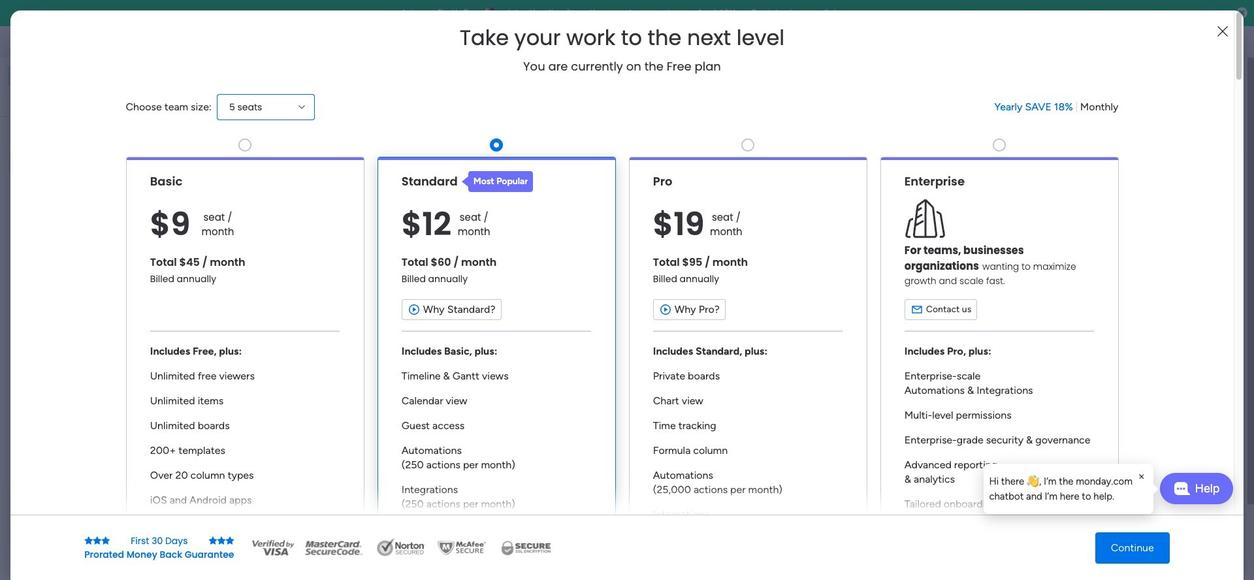 Task type: locate. For each thing, give the bounding box(es) containing it.
quick search results list box
[[241, 148, 968, 321]]

enterprise tier selected option
[[880, 157, 1119, 580]]

heading
[[460, 26, 785, 50]]

norton secured image
[[371, 538, 430, 558]]

star image
[[84, 536, 93, 545], [93, 536, 101, 545], [101, 536, 110, 545], [209, 536, 217, 545], [217, 536, 226, 545], [226, 536, 234, 545]]

standard tier selected option
[[377, 157, 616, 580]]

option
[[8, 65, 159, 86], [8, 88, 159, 108], [0, 181, 167, 183]]

list box
[[0, 179, 167, 402]]

2 vertical spatial option
[[0, 181, 167, 183]]

section head
[[462, 171, 533, 192]]

workspace image
[[263, 556, 294, 580]]

mastercard secure code image
[[301, 538, 366, 558]]

dialog
[[984, 464, 1154, 514]]

1 star image from the left
[[84, 536, 93, 545]]

tier options list box
[[126, 133, 1119, 580]]

help center element
[[999, 401, 1195, 453]]

remove from favorites image
[[393, 265, 406, 278]]



Task type: vqa. For each thing, say whether or not it's contained in the screenshot.
chat bot icon
yes



Task type: describe. For each thing, give the bounding box(es) containing it.
pro tier selected option
[[629, 157, 867, 580]]

0 vertical spatial option
[[8, 65, 159, 86]]

close my workspaces image
[[241, 517, 257, 532]]

billing cycle selection group
[[995, 100, 1119, 114]]

component image
[[437, 285, 449, 297]]

6 star image from the left
[[226, 536, 234, 545]]

4 star image from the left
[[209, 536, 217, 545]]

templates image image
[[1011, 125, 1184, 215]]

2 star image from the left
[[93, 536, 101, 545]]

1 element
[[373, 337, 388, 353]]

close update feed (inbox) image
[[241, 337, 257, 353]]

section head inside "standard tier selected" option
[[462, 171, 533, 192]]

5 star image from the left
[[217, 536, 226, 545]]

mcafee secure image
[[435, 538, 488, 558]]

jacob simon image
[[1218, 31, 1239, 52]]

chat bot icon image
[[1174, 482, 1190, 495]]

3 star image from the left
[[101, 536, 110, 545]]

public board image
[[437, 265, 452, 279]]

ssl encrypted image
[[493, 538, 558, 558]]

basic tier selected option
[[126, 157, 364, 580]]

1 vertical spatial option
[[8, 88, 159, 108]]

close recently visited image
[[241, 133, 257, 148]]

verified by visa image
[[250, 538, 296, 558]]



